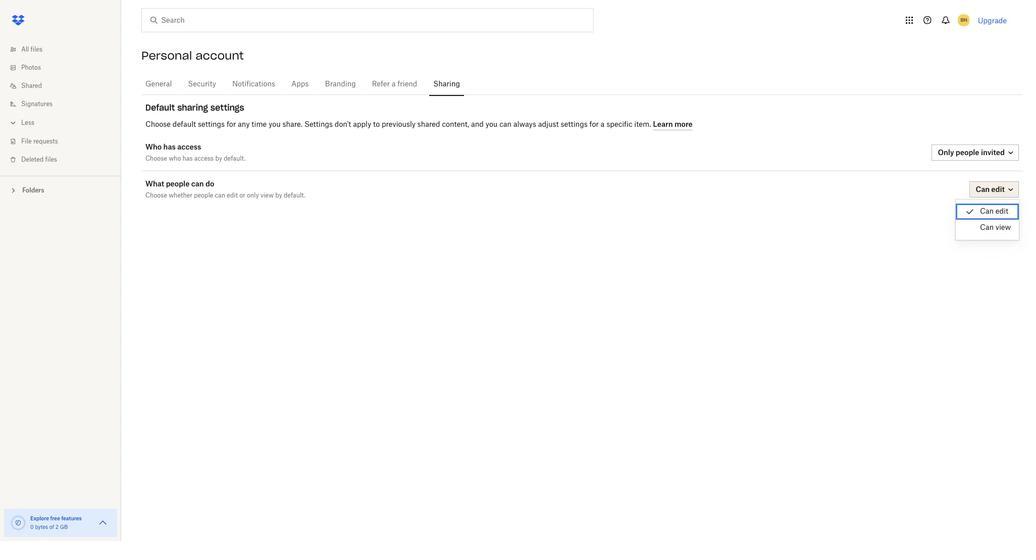 Task type: describe. For each thing, give the bounding box(es) containing it.
what
[[146, 179, 164, 188]]

less image
[[8, 118, 18, 128]]

a inside refer a friend tab
[[392, 81, 396, 88]]

can edit
[[981, 208, 1009, 215]]

notifications
[[232, 81, 275, 88]]

branding
[[325, 81, 356, 88]]

general tab
[[141, 72, 176, 97]]

who
[[146, 143, 162, 151]]

refer
[[372, 81, 390, 88]]

tab list containing general
[[141, 71, 1024, 97]]

1 you from the left
[[269, 121, 281, 128]]

any
[[238, 121, 250, 128]]

do
[[206, 179, 214, 188]]

edit inside what people can do choose whether people can edit or only view by default.
[[227, 193, 238, 199]]

general
[[146, 81, 172, 88]]

quota usage element
[[10, 515, 26, 531]]

shared
[[21, 83, 42, 89]]

bytes
[[35, 525, 48, 530]]

1 horizontal spatial a
[[601, 121, 605, 128]]

apply
[[353, 121, 372, 128]]

account
[[196, 49, 244, 63]]

or
[[240, 193, 245, 199]]

shared
[[418, 121, 440, 128]]

features
[[61, 515, 82, 522]]

choose inside what people can do choose whether people can edit or only view by default.
[[146, 193, 167, 199]]

1 horizontal spatial people
[[194, 193, 213, 199]]

content,
[[442, 121, 470, 128]]

file
[[21, 138, 32, 145]]

time
[[252, 121, 267, 128]]

personal account
[[141, 49, 244, 63]]

folders
[[22, 186, 44, 194]]

1 horizontal spatial view
[[996, 224, 1012, 231]]

photos link
[[8, 59, 121, 77]]

1 vertical spatial access
[[194, 156, 214, 162]]

deleted
[[21, 157, 44, 163]]

1 vertical spatial has
[[183, 156, 193, 162]]

0 vertical spatial has
[[164, 143, 176, 151]]

what people can do choose whether people can edit or only view by default.
[[146, 179, 306, 199]]

adjust
[[539, 121, 559, 128]]

view inside what people can do choose whether people can edit or only view by default.
[[261, 193, 274, 199]]

list containing all files
[[0, 34, 121, 176]]

all
[[21, 46, 29, 53]]

apps tab
[[288, 72, 313, 97]]

notifications tab
[[228, 72, 279, 97]]

by inside who has access choose who has access by default.
[[215, 156, 222, 162]]

can view
[[981, 224, 1012, 231]]

default sharing settings
[[146, 103, 244, 113]]

who
[[169, 156, 181, 162]]

1 horizontal spatial can
[[215, 193, 225, 199]]

shared link
[[8, 77, 121, 95]]

default
[[173, 121, 196, 128]]

upgrade
[[979, 16, 1008, 25]]

of
[[49, 525, 54, 530]]

0 vertical spatial access
[[178, 143, 201, 151]]

edit inside radio item
[[996, 208, 1009, 215]]

deleted files
[[21, 157, 57, 163]]

explore free features 0 bytes of 2 gb
[[30, 515, 82, 530]]



Task type: locate. For each thing, give the bounding box(es) containing it.
branding tab
[[321, 72, 360, 97]]

0 horizontal spatial can
[[191, 179, 204, 188]]

0 horizontal spatial view
[[261, 193, 274, 199]]

settings
[[305, 121, 333, 128]]

share.
[[283, 121, 303, 128]]

0 vertical spatial files
[[31, 46, 43, 53]]

files inside deleted files link
[[45, 157, 57, 163]]

1 horizontal spatial for
[[590, 121, 599, 128]]

2 you from the left
[[486, 121, 498, 128]]

0 horizontal spatial people
[[166, 179, 190, 188]]

by inside what people can do choose whether people can edit or only view by default.
[[275, 193, 282, 199]]

files right deleted
[[45, 157, 57, 163]]

a left the specific
[[601, 121, 605, 128]]

default. right only
[[284, 193, 306, 199]]

choose down default
[[146, 121, 171, 128]]

who has access choose who has access by default.
[[146, 143, 246, 162]]

1 vertical spatial can
[[191, 179, 204, 188]]

default. inside who has access choose who has access by default.
[[224, 156, 246, 162]]

list
[[0, 34, 121, 176]]

all files
[[21, 46, 43, 53]]

refer a friend
[[372, 81, 418, 88]]

you right the time
[[269, 121, 281, 128]]

can inside radio item
[[981, 208, 994, 215]]

view down can edit
[[996, 224, 1012, 231]]

signatures link
[[8, 95, 121, 113]]

0
[[30, 525, 34, 530]]

default. up what people can do choose whether people can edit or only view by default.
[[224, 156, 246, 162]]

settings right adjust
[[561, 121, 588, 128]]

default
[[146, 103, 175, 113]]

1 horizontal spatial has
[[183, 156, 193, 162]]

sharing tab
[[430, 72, 464, 97]]

0 vertical spatial edit
[[227, 193, 238, 199]]

by up what people can do choose whether people can edit or only view by default.
[[215, 156, 222, 162]]

1 for from the left
[[227, 121, 236, 128]]

sharing
[[434, 81, 460, 88]]

settings
[[211, 103, 244, 113], [198, 121, 225, 128], [561, 121, 588, 128]]

choose default settings for any time you share. settings don't apply to previously shared content, and you can always adjust settings for a specific item.
[[146, 121, 654, 128]]

you right and
[[486, 121, 498, 128]]

2 vertical spatial choose
[[146, 193, 167, 199]]

apps
[[292, 81, 309, 88]]

1 choose from the top
[[146, 121, 171, 128]]

0 horizontal spatial a
[[392, 81, 396, 88]]

1 vertical spatial files
[[45, 157, 57, 163]]

edit up 'can view'
[[996, 208, 1009, 215]]

1 vertical spatial default.
[[284, 193, 306, 199]]

settings up any
[[211, 103, 244, 113]]

edit
[[227, 193, 238, 199], [996, 208, 1009, 215]]

security tab
[[184, 72, 220, 97]]

by right only
[[275, 193, 282, 199]]

deleted files link
[[8, 151, 121, 169]]

1 horizontal spatial files
[[45, 157, 57, 163]]

3 choose from the top
[[146, 193, 167, 199]]

file requests
[[21, 138, 58, 145]]

previously
[[382, 121, 416, 128]]

1 horizontal spatial edit
[[996, 208, 1009, 215]]

1 can from the top
[[981, 208, 994, 215]]

access
[[178, 143, 201, 151], [194, 156, 214, 162]]

0 horizontal spatial you
[[269, 121, 281, 128]]

0 horizontal spatial files
[[31, 46, 43, 53]]

always
[[514, 121, 537, 128]]

0 horizontal spatial has
[[164, 143, 176, 151]]

access up do
[[194, 156, 214, 162]]

to
[[373, 121, 380, 128]]

1 horizontal spatial default.
[[284, 193, 306, 199]]

files for deleted files
[[45, 157, 57, 163]]

free
[[50, 515, 60, 522]]

friend
[[398, 81, 418, 88]]

by
[[215, 156, 222, 162], [275, 193, 282, 199]]

2
[[55, 525, 59, 530]]

settings for default
[[198, 121, 225, 128]]

tab list
[[141, 71, 1024, 97]]

all files link
[[8, 40, 121, 59]]

view right only
[[261, 193, 274, 199]]

upgrade link
[[979, 16, 1008, 25]]

and
[[472, 121, 484, 128]]

only
[[247, 193, 259, 199]]

1 vertical spatial a
[[601, 121, 605, 128]]

has right who
[[183, 156, 193, 162]]

1 horizontal spatial you
[[486, 121, 498, 128]]

0 horizontal spatial for
[[227, 121, 236, 128]]

has up who
[[164, 143, 176, 151]]

2 vertical spatial can
[[215, 193, 225, 199]]

has
[[164, 143, 176, 151], [183, 156, 193, 162]]

can left or at the top of page
[[215, 193, 225, 199]]

1 vertical spatial can
[[981, 224, 994, 231]]

dropbox image
[[8, 10, 28, 30]]

personal
[[141, 49, 192, 63]]

settings for sharing
[[211, 103, 244, 113]]

0 vertical spatial default.
[[224, 156, 246, 162]]

files
[[31, 46, 43, 53], [45, 157, 57, 163]]

default. inside what people can do choose whether people can edit or only view by default.
[[284, 193, 306, 199]]

view
[[261, 193, 274, 199], [996, 224, 1012, 231]]

can up 'can view'
[[981, 208, 994, 215]]

1 vertical spatial edit
[[996, 208, 1009, 215]]

less
[[21, 120, 34, 126]]

can for can view
[[981, 224, 994, 231]]

edit left or at the top of page
[[227, 193, 238, 199]]

sharing
[[177, 103, 208, 113]]

can for can edit
[[981, 208, 994, 215]]

security
[[188, 81, 216, 88]]

you
[[269, 121, 281, 128], [486, 121, 498, 128]]

2 horizontal spatial can
[[500, 121, 512, 128]]

a right refer
[[392, 81, 396, 88]]

can edit radio item
[[957, 204, 1020, 220]]

requests
[[33, 138, 58, 145]]

people down do
[[194, 193, 213, 199]]

choose
[[146, 121, 171, 128], [146, 156, 167, 162], [146, 193, 167, 199]]

files right all
[[31, 46, 43, 53]]

whether
[[169, 193, 192, 199]]

can left do
[[191, 179, 204, 188]]

0 vertical spatial choose
[[146, 121, 171, 128]]

0 horizontal spatial default.
[[224, 156, 246, 162]]

1 vertical spatial choose
[[146, 156, 167, 162]]

1 vertical spatial people
[[194, 193, 213, 199]]

access up who
[[178, 143, 201, 151]]

can down "can edit" radio item
[[981, 224, 994, 231]]

for
[[227, 121, 236, 128], [590, 121, 599, 128]]

0 vertical spatial view
[[261, 193, 274, 199]]

people up whether at the top of page
[[166, 179, 190, 188]]

can
[[981, 208, 994, 215], [981, 224, 994, 231]]

gb
[[60, 525, 68, 530]]

1 vertical spatial view
[[996, 224, 1012, 231]]

can left the always
[[500, 121, 512, 128]]

choose inside who has access choose who has access by default.
[[146, 156, 167, 162]]

default.
[[224, 156, 246, 162], [284, 193, 306, 199]]

folders button
[[0, 182, 121, 198]]

0 vertical spatial people
[[166, 179, 190, 188]]

0 vertical spatial a
[[392, 81, 396, 88]]

file requests link
[[8, 132, 121, 151]]

2 for from the left
[[590, 121, 599, 128]]

people
[[166, 179, 190, 188], [194, 193, 213, 199]]

files for all files
[[31, 46, 43, 53]]

for left any
[[227, 121, 236, 128]]

0 horizontal spatial edit
[[227, 193, 238, 199]]

0 vertical spatial can
[[981, 208, 994, 215]]

explore
[[30, 515, 49, 522]]

don't
[[335, 121, 351, 128]]

2 choose from the top
[[146, 156, 167, 162]]

2 can from the top
[[981, 224, 994, 231]]

settings down default sharing settings on the left
[[198, 121, 225, 128]]

0 horizontal spatial by
[[215, 156, 222, 162]]

0 vertical spatial by
[[215, 156, 222, 162]]

specific
[[607, 121, 633, 128]]

photos
[[21, 65, 41, 71]]

1 horizontal spatial by
[[275, 193, 282, 199]]

refer a friend tab
[[368, 72, 422, 97]]

can
[[500, 121, 512, 128], [191, 179, 204, 188], [215, 193, 225, 199]]

choose down who
[[146, 156, 167, 162]]

item.
[[635, 121, 652, 128]]

files inside all files link
[[31, 46, 43, 53]]

signatures
[[21, 101, 53, 107]]

for left the specific
[[590, 121, 599, 128]]

0 vertical spatial can
[[500, 121, 512, 128]]

1 vertical spatial by
[[275, 193, 282, 199]]

choose down what
[[146, 193, 167, 199]]

a
[[392, 81, 396, 88], [601, 121, 605, 128]]



Task type: vqa. For each thing, say whether or not it's contained in the screenshot.
the don't at the left top
yes



